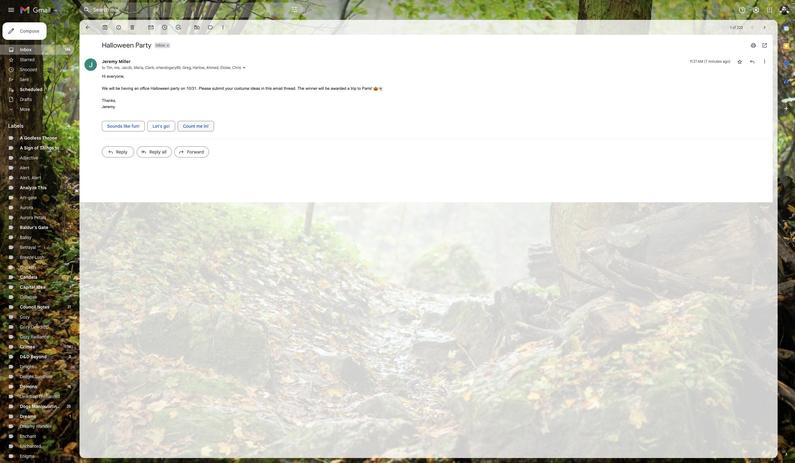 Task type: locate. For each thing, give the bounding box(es) containing it.
1 vertical spatial aurora
[[20, 215, 33, 220]]

0 vertical spatial 21
[[68, 275, 71, 279]]

submit
[[212, 86, 224, 91]]

1 right idea
[[69, 285, 71, 289]]

collapse link
[[20, 294, 37, 300]]

11:27 am
[[690, 59, 704, 64]]

show details image
[[242, 66, 246, 70]]

council notes link
[[20, 304, 50, 310]]

an
[[134, 86, 139, 91]]

cozy radiance link
[[20, 334, 49, 340]]

cozy up crimes link
[[20, 334, 30, 340]]

jeremy down 'thanks,'
[[102, 104, 115, 109]]

10 , from the left
[[230, 65, 231, 70]]

be left the awarded
[[325, 86, 330, 91]]

dogs manipulating time link
[[20, 404, 71, 409]]

brutality link
[[20, 264, 37, 270]]

cozy down cozy link
[[20, 324, 30, 330]]

in!
[[204, 123, 209, 129]]

1 cozy from the top
[[20, 314, 30, 320]]

2 21 from the top
[[68, 305, 71, 309]]

1 vertical spatial a
[[20, 145, 23, 151]]

cozy down council
[[20, 314, 30, 320]]

1 vertical spatial 21
[[68, 305, 71, 309]]

1 horizontal spatial halloween
[[151, 86, 170, 91]]

add to tasks image
[[175, 24, 181, 30]]

enigma
[[20, 453, 34, 459]]

2 be from the left
[[325, 86, 330, 91]]

0 vertical spatial alert
[[20, 165, 29, 171]]

settings image
[[753, 6, 760, 14]]

alert, alert
[[20, 175, 41, 181]]

jeremy up tim
[[102, 59, 118, 64]]

d&d
[[20, 354, 30, 360]]

cozy
[[20, 314, 30, 320], [20, 324, 30, 330], [20, 334, 30, 340]]

1 be from the left
[[116, 86, 120, 91]]

None search field
[[80, 2, 303, 17]]

analyze this
[[20, 185, 47, 191]]

chris
[[232, 65, 241, 70]]

this
[[266, 86, 272, 91]]

inbox inside "button"
[[156, 43, 165, 48]]

1 horizontal spatial me
[[197, 123, 203, 129]]

maria
[[134, 65, 143, 70]]

1 vertical spatial 3
[[69, 354, 71, 359]]

1 a from the top
[[20, 135, 23, 141]]

of right sign
[[34, 145, 39, 151]]

dewdrop
[[31, 324, 49, 330], [20, 394, 38, 399]]

1 horizontal spatial inbox
[[156, 43, 165, 48]]

1 vertical spatial jeremy
[[102, 104, 115, 109]]

, left orlandogary85 on the top left
[[154, 65, 155, 70]]

back to inbox image
[[85, 24, 91, 30]]

👻 image
[[379, 86, 383, 91]]

jeremy inside thanks, jeremy
[[102, 104, 115, 109]]

all
[[162, 149, 167, 155]]

2 vertical spatial cozy
[[20, 334, 30, 340]]

1 down '25'
[[69, 414, 71, 419]]

, left eloise
[[219, 65, 220, 70]]

1 for dreams
[[69, 414, 71, 419]]

let's go! button
[[147, 121, 175, 131]]

, left maria
[[132, 65, 133, 70]]

advanced search options image
[[288, 3, 301, 16]]

6 , from the left
[[181, 65, 182, 70]]

lush
[[35, 255, 44, 260]]

,
[[112, 65, 113, 70], [120, 65, 120, 70], [132, 65, 133, 70], [143, 65, 144, 70], [154, 65, 155, 70], [181, 65, 182, 70], [191, 65, 192, 70], [205, 65, 206, 70], [219, 65, 220, 70], [230, 65, 231, 70]]

aurora down art-gate
[[20, 205, 33, 210]]

11:27 am (7 minutes ago) cell
[[690, 58, 731, 65]]

2 horizontal spatial to
[[358, 86, 361, 91]]

inbox up the starred link
[[20, 47, 32, 53]]

1
[[731, 25, 732, 30], [69, 145, 71, 150], [69, 185, 71, 190], [69, 225, 71, 230], [69, 285, 71, 289], [69, 414, 71, 419]]

we
[[102, 86, 108, 91]]

reply all
[[149, 149, 167, 155]]

0 vertical spatial jeremy
[[102, 59, 118, 64]]

aurora link
[[20, 205, 33, 210]]

alert
[[20, 165, 29, 171], [32, 175, 41, 181]]

0 horizontal spatial will
[[109, 86, 115, 91]]

delight down the delight link
[[20, 374, 34, 379]]

0 horizontal spatial halloween
[[102, 41, 134, 49]]

2 jeremy from the top
[[102, 104, 115, 109]]

, left jacob
[[120, 65, 120, 70]]

reply down sounds like fun!
[[116, 149, 128, 155]]

1 horizontal spatial be
[[325, 86, 330, 91]]

, left harlow
[[191, 65, 192, 70]]

, down jeremy miller
[[112, 65, 113, 70]]

starred link
[[20, 57, 35, 62]]

reply left all
[[149, 149, 161, 155]]

aurora
[[20, 205, 33, 210], [20, 215, 33, 220]]

inbox for inbox link
[[20, 47, 32, 53]]

enchanted up manipulating on the left of the page
[[39, 394, 60, 399]]

dreamy wander
[[20, 424, 51, 429]]

dewdrop down demons
[[20, 394, 38, 399]]

1 vertical spatial halloween
[[151, 86, 170, 91]]

2 vertical spatial to
[[55, 145, 59, 151]]

1 right the gate
[[69, 225, 71, 230]]

council notes
[[20, 304, 50, 310]]

fun!
[[132, 123, 140, 129]]

eloise
[[221, 65, 230, 70]]

1 horizontal spatial to
[[102, 65, 105, 70]]

2 cozy from the top
[[20, 324, 30, 330]]

halloween left party
[[151, 86, 170, 91]]

a left godless
[[20, 135, 23, 141]]

aurora for aurora petals
[[20, 215, 33, 220]]

delight sunshine
[[20, 374, 53, 379]]

me left "in!"
[[197, 123, 203, 129]]

, left greg
[[181, 65, 182, 70]]

, left clark
[[143, 65, 144, 70]]

more button
[[0, 104, 75, 114]]

2 3 from the top
[[69, 354, 71, 359]]

1 delight from the top
[[20, 364, 34, 370]]

1 reply from the left
[[116, 149, 128, 155]]

manipulating
[[32, 404, 60, 409]]

1 horizontal spatial reply
[[149, 149, 161, 155]]

winner
[[306, 86, 318, 91]]

inbox
[[156, 43, 165, 48], [20, 47, 32, 53]]

0 vertical spatial dewdrop
[[31, 324, 49, 330]]

delight for the delight link
[[20, 364, 34, 370]]

labels
[[8, 123, 23, 129]]

d&d beyond
[[20, 354, 47, 360]]

come
[[60, 145, 73, 151]]

a for a sign of things to come
[[20, 145, 23, 151]]

will right winner
[[319, 86, 324, 91]]

inbox right party
[[156, 43, 165, 48]]

a left sign
[[20, 145, 23, 151]]

halloween party
[[102, 41, 152, 49]]

a sign of things to come link
[[20, 145, 73, 151]]

1 21 from the top
[[68, 275, 71, 279]]

sounds
[[107, 123, 122, 129]]

0 horizontal spatial be
[[116, 86, 120, 91]]

me
[[114, 65, 120, 70], [197, 123, 203, 129]]

0 vertical spatial cozy
[[20, 314, 30, 320]]

1 aurora from the top
[[20, 205, 33, 210]]

18
[[67, 384, 71, 389]]

0 vertical spatial 3
[[69, 87, 71, 92]]

1 left 223
[[731, 25, 732, 30]]

223
[[737, 25, 743, 30]]

tab list
[[778, 20, 796, 441]]

of left 223
[[733, 25, 736, 30]]

8 , from the left
[[205, 65, 206, 70]]

let's
[[153, 123, 162, 129]]

1 horizontal spatial will
[[319, 86, 324, 91]]

enchant link
[[20, 434, 36, 439]]

will right we
[[109, 86, 115, 91]]

2 aurora from the top
[[20, 215, 33, 220]]

a godless throne link
[[20, 135, 57, 141]]

3 for scheduled
[[69, 87, 71, 92]]

to left tim
[[102, 65, 105, 70]]

0 vertical spatial a
[[20, 135, 23, 141]]

0 horizontal spatial me
[[114, 65, 120, 70]]

search mail image
[[81, 4, 93, 16]]

sent link
[[20, 77, 29, 82]]

starred
[[20, 57, 35, 62]]

a for a godless throne
[[20, 135, 23, 141]]

hi everyone,
[[102, 74, 126, 79]]

to left the come
[[55, 145, 59, 151]]

Search mail text field
[[93, 7, 273, 13]]

21 for council notes
[[68, 305, 71, 309]]

reply link
[[102, 146, 134, 158]]

will
[[109, 86, 115, 91], [319, 86, 324, 91]]

0 horizontal spatial reply
[[116, 149, 128, 155]]

1 down "4"
[[69, 145, 71, 150]]

awarded
[[331, 86, 347, 91]]

dewdrop up "radiance"
[[31, 324, 49, 330]]

gmail image
[[20, 4, 54, 16]]

capital idea
[[20, 284, 45, 290]]

forward
[[187, 149, 204, 155]]

cozy for cozy dewdrop
[[20, 324, 30, 330]]

minutes
[[709, 59, 722, 64]]

ahmed
[[207, 65, 219, 70]]

baldur's gate link
[[20, 225, 48, 230]]

ballsy link
[[20, 235, 31, 240]]

delight
[[20, 364, 34, 370], [20, 374, 34, 379]]

jeremy
[[102, 59, 118, 64], [102, 104, 115, 109]]

analyze this link
[[20, 185, 47, 191]]

1 right this
[[69, 185, 71, 190]]

archive image
[[102, 24, 108, 30]]

labels image
[[208, 24, 214, 30]]

7 , from the left
[[191, 65, 192, 70]]

1 vertical spatial me
[[197, 123, 203, 129]]

0 vertical spatial aurora
[[20, 205, 33, 210]]

dogs manipulating time
[[20, 404, 71, 409]]

a sign of things to come
[[20, 145, 73, 151]]

jeremy miller
[[102, 59, 131, 64]]

delight for delight sunshine
[[20, 374, 34, 379]]

Not starred checkbox
[[737, 58, 743, 65]]

party
[[171, 86, 180, 91]]

reply
[[116, 149, 128, 155], [149, 149, 161, 155]]

0 horizontal spatial to
[[55, 145, 59, 151]]

main menu image
[[7, 6, 15, 14]]

halloween
[[102, 41, 134, 49], [151, 86, 170, 91]]

2 reply from the left
[[149, 149, 161, 155]]

1 vertical spatial to
[[358, 86, 361, 91]]

dreamy
[[20, 424, 35, 429]]

21 for candela
[[68, 275, 71, 279]]

0 horizontal spatial of
[[34, 145, 39, 151]]

2 delight from the top
[[20, 374, 34, 379]]

1 horizontal spatial of
[[733, 25, 736, 30]]

1 vertical spatial cozy
[[20, 324, 30, 330]]

be left having
[[116, 86, 120, 91]]

1 jeremy from the top
[[102, 59, 118, 64]]

cozy for cozy radiance
[[20, 334, 30, 340]]

3 cozy from the top
[[20, 334, 30, 340]]

, left chris
[[230, 65, 231, 70]]

1 vertical spatial of
[[34, 145, 39, 151]]

1 vertical spatial alert
[[32, 175, 41, 181]]

0 vertical spatial enchanted
[[39, 394, 60, 399]]

alert up "alert,"
[[20, 165, 29, 171]]

0 horizontal spatial inbox
[[20, 47, 32, 53]]

0 vertical spatial of
[[733, 25, 736, 30]]

1 3 from the top
[[69, 87, 71, 92]]

snoozed link
[[20, 67, 37, 72]]

delight link
[[20, 364, 34, 370]]

reply all link
[[137, 146, 172, 158]]

gate
[[28, 195, 37, 200]]

sunshine
[[35, 374, 53, 379]]

enchanted down "enchant" at the bottom left of page
[[20, 443, 41, 449]]

inbox inside "labels" navigation
[[20, 47, 32, 53]]

of inside "labels" navigation
[[34, 145, 39, 151]]

, left ahmed
[[205, 65, 206, 70]]

crimes link
[[20, 344, 35, 350]]

1 vertical spatial delight
[[20, 374, 34, 379]]

aurora down aurora link
[[20, 215, 33, 220]]

scheduled
[[20, 87, 42, 92]]

me down jeremy miller
[[114, 65, 120, 70]]

1 horizontal spatial alert
[[32, 175, 41, 181]]

halloween up jeremy miller
[[102, 41, 134, 49]]

0 vertical spatial halloween
[[102, 41, 134, 49]]

2 a from the top
[[20, 145, 23, 151]]

dreams
[[20, 414, 36, 419]]

reply for reply all
[[149, 149, 161, 155]]

delight down d&d
[[20, 364, 34, 370]]

alert up analyze this link
[[32, 175, 41, 181]]

mark as unread image
[[148, 24, 154, 30]]

to right trip
[[358, 86, 361, 91]]

0 vertical spatial delight
[[20, 364, 34, 370]]



Task type: vqa. For each thing, say whether or not it's contained in the screenshot.
the What's your favorite sandwich place?
no



Task type: describe. For each thing, give the bounding box(es) containing it.
more
[[20, 107, 30, 112]]

thanks,
[[102, 98, 116, 103]]

aurora for aurora link
[[20, 205, 33, 210]]

notes
[[37, 304, 50, 310]]

costume
[[234, 86, 250, 91]]

sign
[[24, 145, 33, 151]]

alert, alert link
[[20, 175, 41, 181]]

sounds like fun! button
[[102, 121, 145, 131]]

move to image
[[194, 24, 200, 30]]

thanks, jeremy
[[102, 98, 116, 109]]

idea
[[36, 284, 45, 290]]

cozy radiance
[[20, 334, 49, 340]]

0 horizontal spatial alert
[[20, 165, 29, 171]]

a godless throne
[[20, 135, 57, 141]]

labels heading
[[8, 123, 66, 129]]

baldur's
[[20, 225, 37, 230]]

1 vertical spatial enchanted
[[20, 443, 41, 449]]

forward link
[[174, 146, 209, 158]]

crimes
[[20, 344, 35, 350]]

demons link
[[20, 384, 37, 389]]

thread.
[[284, 86, 296, 91]]

3 , from the left
[[132, 65, 133, 70]]

let's go!
[[153, 123, 170, 129]]

clark
[[145, 65, 154, 70]]

alert link
[[20, 165, 29, 171]]

we will be having an office halloween party on 10/31. please submit your costume ideas in this email thread. the winner will be awarded a trip to paris!
[[102, 86, 374, 91]]

1 , from the left
[[112, 65, 113, 70]]

party
[[135, 41, 152, 49]]

not starred image
[[737, 58, 743, 65]]

dreamy wander link
[[20, 424, 51, 429]]

cozy link
[[20, 314, 30, 320]]

adjective link
[[20, 155, 38, 161]]

throne
[[42, 135, 57, 141]]

a
[[348, 86, 350, 91]]

brutality
[[20, 264, 37, 270]]

1 for a sign of things to come
[[69, 145, 71, 150]]

art-
[[20, 195, 28, 200]]

cozy dewdrop link
[[20, 324, 49, 330]]

go!
[[164, 123, 170, 129]]

scheduled link
[[20, 87, 42, 92]]

harlow
[[193, 65, 205, 70]]

reply for reply
[[116, 149, 128, 155]]

sounds like fun!
[[107, 123, 140, 129]]

🎃 image
[[374, 86, 379, 91]]

dewdrop enchanted
[[20, 394, 60, 399]]

art-gate
[[20, 195, 37, 200]]

1 for capital idea
[[69, 285, 71, 289]]

4 , from the left
[[143, 65, 144, 70]]

adjective
[[20, 155, 38, 161]]

betrayal
[[20, 245, 36, 250]]

betrayal link
[[20, 245, 36, 250]]

collapse
[[20, 294, 37, 300]]

trip
[[351, 86, 357, 91]]

everyone,
[[107, 74, 125, 79]]

0 vertical spatial to
[[102, 65, 105, 70]]

more image
[[220, 24, 226, 30]]

cozy for cozy link
[[20, 314, 30, 320]]

to tim , me , jacob , maria , clark , orlandogary85 , greg , harlow , ahmed , eloise , chris
[[102, 65, 241, 70]]

3 for d&d beyond
[[69, 354, 71, 359]]

(7
[[705, 59, 708, 64]]

support image
[[739, 6, 746, 14]]

1 will from the left
[[109, 86, 115, 91]]

me inside button
[[197, 123, 203, 129]]

things
[[40, 145, 54, 151]]

wander
[[36, 424, 51, 429]]

capital idea link
[[20, 284, 45, 290]]

25
[[67, 404, 71, 409]]

the
[[298, 86, 305, 91]]

council
[[20, 304, 36, 310]]

10/31.
[[186, 86, 198, 91]]

to inside "labels" navigation
[[55, 145, 59, 151]]

count
[[183, 123, 195, 129]]

enchant
[[20, 434, 36, 439]]

9 , from the left
[[219, 65, 220, 70]]

1 of 223
[[731, 25, 743, 30]]

2 , from the left
[[120, 65, 120, 70]]

1 for baldur's gate
[[69, 225, 71, 230]]

candela
[[20, 274, 37, 280]]

analyze
[[20, 185, 37, 191]]

1 vertical spatial dewdrop
[[20, 394, 38, 399]]

drafts link
[[20, 97, 32, 102]]

delete image
[[129, 24, 136, 30]]

delight sunshine link
[[20, 374, 53, 379]]

2 will from the left
[[319, 86, 324, 91]]

5 , from the left
[[154, 65, 155, 70]]

jacob
[[121, 65, 132, 70]]

inbox for inbox "button"
[[156, 43, 165, 48]]

radiance
[[31, 334, 49, 340]]

orlandogary85
[[156, 65, 181, 70]]

older image
[[762, 24, 768, 30]]

146
[[65, 47, 71, 52]]

office
[[140, 86, 150, 91]]

candela link
[[20, 274, 37, 280]]

14
[[67, 344, 71, 349]]

report spam image
[[116, 24, 122, 30]]

labels navigation
[[0, 20, 80, 463]]

inbox button
[[155, 43, 166, 48]]

art-gate link
[[20, 195, 37, 200]]

time
[[60, 404, 71, 409]]

aurora petals link
[[20, 215, 46, 220]]

ideas
[[251, 86, 260, 91]]

1 for analyze this
[[69, 185, 71, 190]]

greg
[[183, 65, 191, 70]]

0 vertical spatial me
[[114, 65, 120, 70]]

ago)
[[723, 59, 731, 64]]

alert,
[[20, 175, 31, 181]]

aurora petals
[[20, 215, 46, 220]]

snooze image
[[162, 24, 168, 30]]

compose
[[20, 28, 39, 34]]

godless
[[24, 135, 41, 141]]



